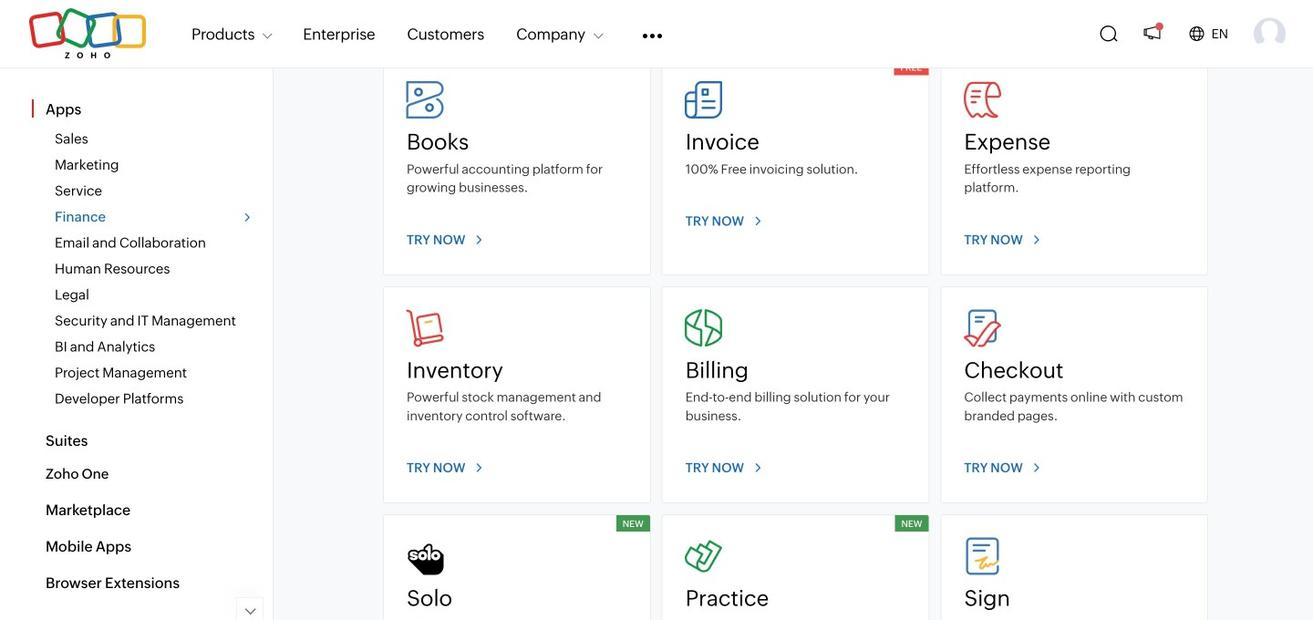 Task type: vqa. For each thing, say whether or not it's contained in the screenshot.
genericname382024 "image"
yes



Task type: locate. For each thing, give the bounding box(es) containing it.
genericname382024 image
[[1254, 18, 1286, 50]]



